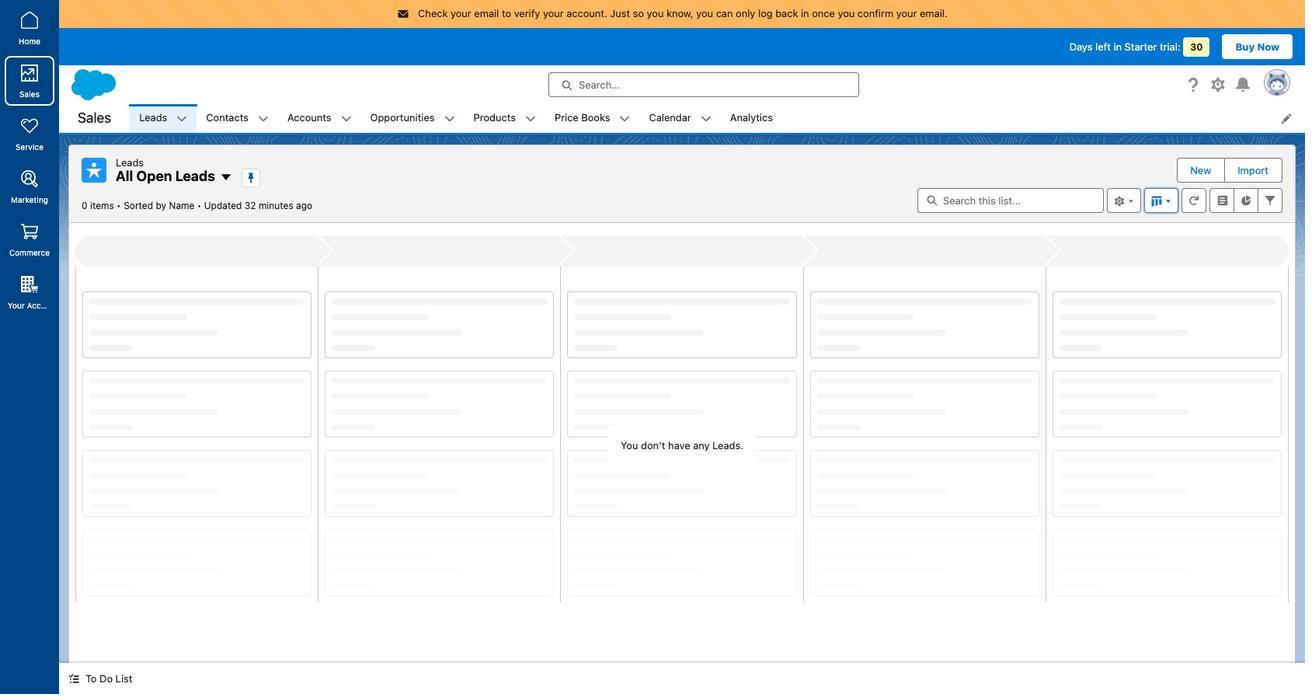 Task type: locate. For each thing, give the bounding box(es) containing it.
2 text default image from the left
[[444, 113, 455, 124]]

marketing link
[[5, 162, 54, 211]]

you right once
[[838, 7, 855, 19]]

commerce link
[[5, 215, 54, 264]]

text default image inside leads list item
[[177, 113, 188, 124]]

opportunities list item
[[361, 104, 464, 133]]

0 horizontal spatial text default image
[[177, 113, 188, 124]]

0 horizontal spatial your
[[451, 7, 472, 19]]

analytics link
[[721, 104, 783, 133]]

text default image
[[177, 113, 188, 124], [444, 113, 455, 124], [620, 113, 631, 124]]

your account link
[[5, 267, 58, 317]]

you don't have any leads.
[[621, 439, 744, 451]]

1 horizontal spatial •
[[197, 199, 202, 211]]

your right verify
[[543, 7, 564, 19]]

your
[[451, 7, 472, 19], [543, 7, 564, 19], [897, 7, 918, 19]]

price books link
[[546, 104, 620, 133]]

price books
[[555, 111, 611, 124]]

text default image right books
[[620, 113, 631, 124]]

leads.
[[713, 439, 744, 451]]

text default image
[[258, 113, 269, 124], [341, 113, 352, 124], [525, 113, 536, 124], [701, 113, 712, 124], [220, 171, 232, 183], [68, 673, 79, 684]]

1 horizontal spatial you
[[697, 7, 714, 19]]

now
[[1258, 40, 1280, 52]]

text default image inside accounts list item
[[341, 113, 352, 124]]

1 text default image from the left
[[177, 113, 188, 124]]

confirm
[[858, 7, 894, 19]]

1 vertical spatial sales
[[78, 109, 111, 126]]

leads up open
[[139, 111, 167, 124]]

sales left "leads" link
[[78, 109, 111, 126]]

in right left
[[1114, 40, 1122, 52]]

• right name
[[197, 199, 202, 211]]

1 vertical spatial in
[[1114, 40, 1122, 52]]

verify
[[514, 7, 540, 19]]

products
[[474, 111, 516, 124]]

3 text default image from the left
[[620, 113, 631, 124]]

2 you from the left
[[697, 7, 714, 19]]

2 horizontal spatial text default image
[[620, 113, 631, 124]]

text default image inside calendar list item
[[701, 113, 712, 124]]

1 you from the left
[[647, 7, 664, 19]]

contacts
[[206, 111, 249, 124]]

text default image for price books
[[620, 113, 631, 124]]

once
[[812, 7, 835, 19]]

• right items
[[117, 199, 121, 211]]

0 horizontal spatial you
[[647, 7, 664, 19]]

leads
[[139, 111, 167, 124], [116, 156, 144, 168], [175, 167, 215, 184]]

to do list button
[[59, 663, 142, 694]]

know,
[[667, 7, 694, 19]]

accounts
[[288, 111, 332, 124]]

service link
[[5, 109, 54, 159]]

you right so
[[647, 7, 664, 19]]

leads up sorted
[[116, 156, 144, 168]]

30
[[1191, 41, 1204, 52]]

all open leads status
[[82, 199, 204, 211]]

in
[[801, 7, 810, 19], [1114, 40, 1122, 52]]

back
[[776, 7, 799, 19]]

price books list item
[[546, 104, 640, 133]]

3 your from the left
[[897, 7, 918, 19]]

you
[[647, 7, 664, 19], [697, 7, 714, 19], [838, 7, 855, 19]]

import button
[[1226, 158, 1282, 181]]

minutes
[[259, 199, 294, 211]]

buy
[[1236, 40, 1255, 52]]

sales up service link
[[19, 89, 40, 99]]

sales
[[19, 89, 40, 99], [78, 109, 111, 126]]

log
[[759, 7, 773, 19]]

your left email
[[451, 7, 472, 19]]

text default image left to
[[68, 673, 79, 684]]

your
[[8, 301, 25, 310]]

price
[[555, 111, 579, 124]]

account
[[27, 301, 58, 310]]

calendar list item
[[640, 104, 721, 133]]

books
[[582, 111, 611, 124]]

1 horizontal spatial your
[[543, 7, 564, 19]]

have
[[669, 439, 691, 451]]

text default image inside 'price books' "list item"
[[620, 113, 631, 124]]

trial:
[[1160, 40, 1181, 52]]

0 horizontal spatial in
[[801, 7, 810, 19]]

contacts list item
[[197, 104, 278, 133]]

text default image inside contacts list item
[[258, 113, 269, 124]]

text default image inside opportunities list item
[[444, 113, 455, 124]]

leads inside list item
[[139, 111, 167, 124]]

text default image inside products list item
[[525, 113, 536, 124]]

text default image left the "contacts" link
[[177, 113, 188, 124]]

0 horizontal spatial sales
[[19, 89, 40, 99]]

text default image up the updated
[[220, 171, 232, 183]]

1 horizontal spatial text default image
[[444, 113, 455, 124]]

leads link
[[130, 104, 177, 133]]

all
[[116, 167, 133, 184]]

•
[[117, 199, 121, 211], [197, 199, 202, 211]]

opportunities link
[[361, 104, 444, 133]]

days left in starter trial: 30
[[1070, 40, 1204, 52]]

can
[[716, 7, 733, 19]]

email.
[[920, 7, 948, 19]]

text default image right products
[[525, 113, 536, 124]]

text default image for contacts
[[258, 113, 269, 124]]

accounts list item
[[278, 104, 361, 133]]

0
[[82, 199, 87, 211]]

0 vertical spatial sales
[[19, 89, 40, 99]]

text default image for opportunities
[[444, 113, 455, 124]]

your left 'email.'
[[897, 7, 918, 19]]

text default image down search... button
[[701, 113, 712, 124]]

only
[[736, 7, 756, 19]]

text default image right accounts
[[341, 113, 352, 124]]

leads up 0 items • sorted by name • updated 32 minutes ago
[[175, 167, 215, 184]]

text default image right contacts
[[258, 113, 269, 124]]

left
[[1096, 40, 1111, 52]]

new button
[[1179, 158, 1224, 181]]

2 horizontal spatial you
[[838, 7, 855, 19]]

0 horizontal spatial •
[[117, 199, 121, 211]]

in right back
[[801, 7, 810, 19]]

1 horizontal spatial sales
[[78, 109, 111, 126]]

text default image left products link
[[444, 113, 455, 124]]

items
[[90, 199, 114, 211]]

1 your from the left
[[451, 7, 472, 19]]

0 vertical spatial in
[[801, 7, 810, 19]]

home link
[[5, 3, 54, 53]]

all open leads
[[116, 167, 215, 184]]

1 • from the left
[[117, 199, 121, 211]]

you left can
[[697, 7, 714, 19]]

2 horizontal spatial your
[[897, 7, 918, 19]]

text default image for calendar
[[701, 113, 712, 124]]

Search All Open Leads list view. search field
[[918, 188, 1104, 213]]

list
[[130, 104, 1306, 133]]

text default image for leads
[[177, 113, 188, 124]]



Task type: describe. For each thing, give the bounding box(es) containing it.
accounts link
[[278, 104, 341, 133]]

account.
[[567, 7, 608, 19]]

3 you from the left
[[838, 7, 855, 19]]

text default image for products
[[525, 113, 536, 124]]

sales link
[[5, 56, 54, 106]]

text default image for accounts
[[341, 113, 352, 124]]

your account
[[8, 301, 58, 310]]

2 • from the left
[[197, 199, 202, 211]]

don't
[[641, 439, 666, 451]]

open
[[136, 167, 172, 184]]

just
[[610, 7, 630, 19]]

you
[[621, 439, 639, 451]]

so
[[633, 7, 644, 19]]

new
[[1191, 164, 1212, 176]]

buy now button
[[1223, 34, 1293, 59]]

analytics
[[730, 111, 773, 124]]

by
[[156, 199, 166, 211]]

list containing leads
[[130, 104, 1306, 133]]

search... button
[[549, 72, 860, 97]]

opportunities
[[370, 111, 435, 124]]

check your email to verify your account. just so you know, you can only log back in once you confirm your email.
[[418, 7, 948, 19]]

days
[[1070, 40, 1093, 52]]

to do list
[[85, 672, 132, 685]]

calendar
[[649, 111, 692, 124]]

to
[[85, 672, 97, 685]]

commerce
[[9, 248, 50, 257]]

products link
[[464, 104, 525, 133]]

import
[[1238, 164, 1269, 176]]

0 items • sorted by name • updated 32 minutes ago
[[82, 199, 313, 211]]

buy now
[[1236, 40, 1280, 52]]

marketing
[[11, 195, 48, 204]]

contacts link
[[197, 104, 258, 133]]

text default image inside all open leads|leads|list view element
[[220, 171, 232, 183]]

text default image inside to do list button
[[68, 673, 79, 684]]

any
[[693, 439, 710, 451]]

search...
[[579, 78, 621, 91]]

products list item
[[464, 104, 546, 133]]

leads list item
[[130, 104, 197, 133]]

2 your from the left
[[543, 7, 564, 19]]

1 horizontal spatial in
[[1114, 40, 1122, 52]]

all open leads|leads|list view element
[[68, 144, 1296, 668]]

list
[[116, 672, 132, 685]]

service
[[16, 142, 44, 152]]

check
[[418, 7, 448, 19]]

starter
[[1125, 40, 1158, 52]]

updated
[[204, 199, 242, 211]]

name
[[169, 199, 195, 211]]

calendar link
[[640, 104, 701, 133]]

32
[[245, 199, 256, 211]]

ago
[[296, 199, 313, 211]]

home
[[19, 37, 41, 46]]

do
[[100, 672, 113, 685]]

sorted
[[124, 199, 153, 211]]

to
[[502, 7, 512, 19]]

email
[[474, 7, 499, 19]]



Task type: vqa. For each thing, say whether or not it's contained in the screenshot.
Buy Now
yes



